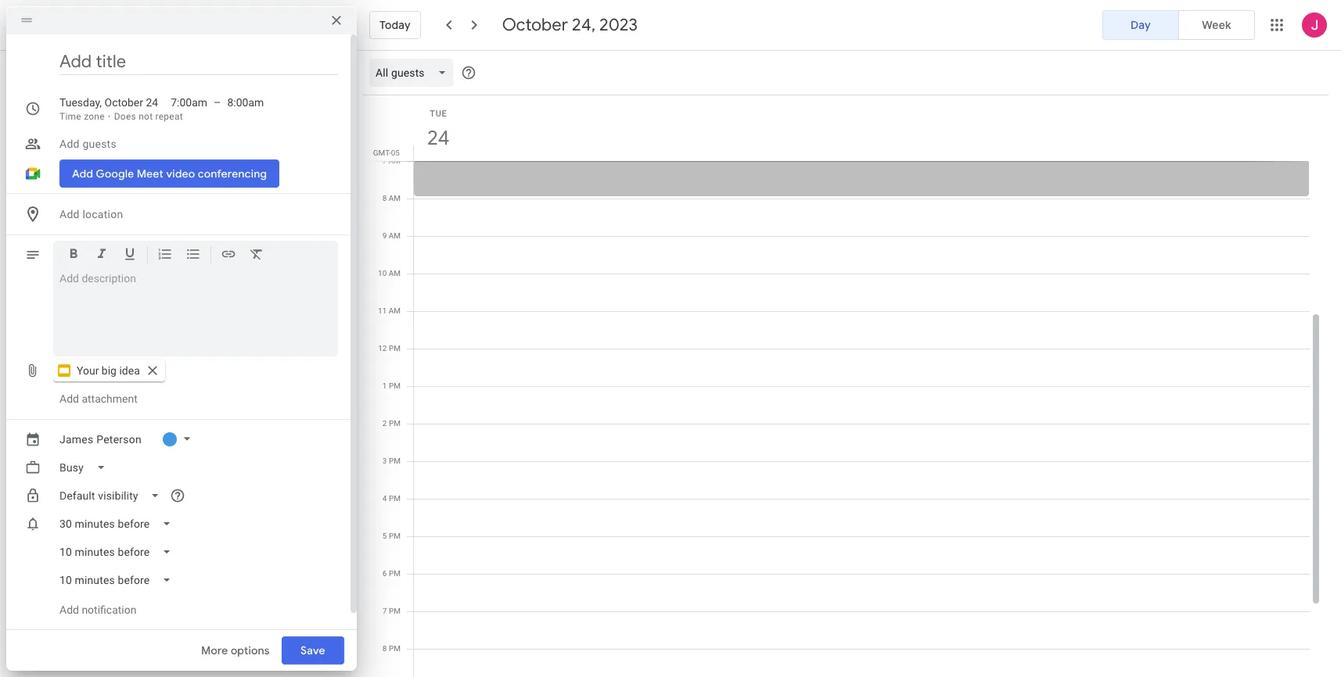 Task type: vqa. For each thing, say whether or not it's contained in the screenshot.
31 corresponding to Nov 1
no



Task type: describe. For each thing, give the bounding box(es) containing it.
am for 8 am
[[389, 194, 401, 203]]

add for add notification
[[59, 604, 79, 617]]

6
[[383, 570, 387, 578]]

your
[[77, 365, 99, 377]]

4 pm
[[383, 495, 401, 503]]

am for 11 am
[[389, 307, 401, 315]]

–
[[214, 96, 221, 109]]

james peterson
[[59, 434, 142, 446]]

bulleted list image
[[185, 247, 201, 265]]

add attachment button
[[53, 385, 144, 413]]

Week radio
[[1179, 10, 1255, 40]]

7 am
[[382, 157, 401, 165]]

location
[[82, 208, 123, 221]]

2 pm
[[383, 420, 401, 428]]

Description text field
[[59, 272, 332, 351]]

24 column header
[[413, 95, 1310, 161]]

idea
[[119, 365, 140, 377]]

am for 10 am
[[389, 269, 401, 278]]

pm for 12 pm
[[389, 344, 401, 353]]

pm for 2 pm
[[389, 420, 401, 428]]

5 pm
[[383, 532, 401, 541]]

add guests button
[[53, 130, 338, 158]]

guests
[[82, 138, 117, 150]]

12
[[378, 344, 387, 353]]

add notification
[[59, 604, 137, 617]]

tue 24
[[426, 109, 448, 151]]

pm for 1 pm
[[389, 382, 401, 391]]

24 inside column header
[[426, 125, 448, 151]]

am for 7 am
[[389, 157, 401, 165]]

10
[[378, 269, 387, 278]]

repeat
[[155, 111, 183, 122]]

7 for 7 pm
[[383, 607, 387, 616]]

Day radio
[[1103, 10, 1179, 40]]

underline image
[[122, 247, 138, 265]]

7:00am – 8:00am
[[171, 96, 264, 109]]

notification
[[82, 604, 137, 617]]

italic image
[[94, 247, 110, 265]]

tuesday, october 24 element
[[420, 121, 456, 157]]

pm for 5 pm
[[389, 532, 401, 541]]

add guests
[[59, 138, 117, 150]]

formatting options toolbar
[[53, 241, 338, 274]]

remove formatting image
[[249, 247, 265, 265]]

7 pm
[[383, 607, 401, 616]]

24,
[[572, 14, 596, 36]]

add for add attachment
[[59, 393, 79, 405]]

12 pm
[[378, 344, 401, 353]]

10 am
[[378, 269, 401, 278]]

peterson
[[96, 434, 142, 446]]

option group containing day
[[1103, 10, 1255, 40]]

tue
[[430, 109, 447, 119]]

7:00am
[[171, 96, 207, 109]]

6 pm
[[383, 570, 401, 578]]

today
[[380, 18, 411, 32]]

not
[[139, 111, 153, 122]]

time zone
[[59, 111, 105, 122]]

day
[[1131, 18, 1151, 32]]

add notification button
[[53, 592, 143, 629]]

pm for 3 pm
[[389, 457, 401, 466]]



Task type: locate. For each thing, give the bounding box(es) containing it.
numbered list image
[[157, 247, 173, 265]]

0 vertical spatial 7
[[382, 157, 387, 165]]

gmt-
[[373, 149, 391, 157]]

pm right 6 on the left bottom of the page
[[389, 570, 401, 578]]

zone
[[84, 111, 105, 122]]

9 pm from the top
[[389, 645, 401, 654]]

24
[[146, 96, 158, 109], [426, 125, 448, 151]]

your big idea link
[[53, 360, 165, 382]]

5 am from the top
[[389, 307, 401, 315]]

am right 9
[[389, 232, 401, 240]]

week
[[1202, 18, 1232, 32]]

1 vertical spatial 24
[[426, 125, 448, 151]]

big
[[102, 365, 117, 377]]

gmt-05
[[373, 149, 400, 157]]

add attachment
[[59, 393, 138, 405]]

9 am
[[382, 232, 401, 240]]

add left location
[[59, 208, 80, 221]]

add for add location
[[59, 208, 80, 221]]

time
[[59, 111, 81, 122]]

0 vertical spatial october
[[502, 14, 568, 36]]

pm right 2
[[389, 420, 401, 428]]

pm right 4
[[389, 495, 401, 503]]

tuesday,
[[59, 96, 102, 109]]

add location
[[59, 208, 123, 221]]

8 am
[[382, 194, 401, 203]]

4
[[383, 495, 387, 503]]

3 am from the top
[[389, 232, 401, 240]]

add down 'time'
[[59, 138, 80, 150]]

8 for 8 am
[[382, 194, 387, 203]]

3 add from the top
[[59, 393, 79, 405]]

1 8 from the top
[[382, 194, 387, 203]]

am up 8 am
[[389, 157, 401, 165]]

3 pm
[[383, 457, 401, 466]]

pm up 8 pm
[[389, 607, 401, 616]]

notifications element
[[53, 510, 338, 595]]

0 vertical spatial 24
[[146, 96, 158, 109]]

8
[[382, 194, 387, 203], [383, 645, 387, 654]]

james
[[59, 434, 94, 446]]

pm right the 3
[[389, 457, 401, 466]]

3
[[383, 457, 387, 466]]

0 horizontal spatial october
[[105, 96, 143, 109]]

1 vertical spatial 8
[[383, 645, 387, 654]]

1 pm from the top
[[389, 344, 401, 353]]

2 add from the top
[[59, 208, 80, 221]]

october left 24,
[[502, 14, 568, 36]]

pm for 8 pm
[[389, 645, 401, 654]]

insert link image
[[221, 247, 236, 265]]

add for add guests
[[59, 138, 80, 150]]

october up does
[[105, 96, 143, 109]]

8 pm from the top
[[389, 607, 401, 616]]

4 add from the top
[[59, 604, 79, 617]]

2 7 from the top
[[383, 607, 387, 616]]

2023
[[600, 14, 638, 36]]

1 vertical spatial october
[[105, 96, 143, 109]]

your big idea
[[77, 365, 140, 377]]

2
[[383, 420, 387, 428]]

8 down 7 pm
[[383, 645, 387, 654]]

8:00am
[[227, 96, 264, 109]]

pm right 1 on the bottom of the page
[[389, 382, 401, 391]]

am up 9 am
[[389, 194, 401, 203]]

5 pm from the top
[[389, 495, 401, 503]]

today button
[[369, 6, 421, 44]]

add location button
[[53, 200, 338, 229]]

am for 9 am
[[389, 232, 401, 240]]

1 vertical spatial 7
[[383, 607, 387, 616]]

24 up does not repeat
[[146, 96, 158, 109]]

7 for 7 am
[[382, 157, 387, 165]]

11 am
[[378, 307, 401, 315]]

24 down tue
[[426, 125, 448, 151]]

05
[[391, 149, 400, 157]]

attachment
[[82, 393, 138, 405]]

7 pm from the top
[[389, 570, 401, 578]]

4 pm from the top
[[389, 457, 401, 466]]

october 24, 2023
[[502, 14, 638, 36]]

1 am from the top
[[389, 157, 401, 165]]

add down your
[[59, 393, 79, 405]]

am right 11
[[389, 307, 401, 315]]

1 add from the top
[[59, 138, 80, 150]]

2 pm from the top
[[389, 382, 401, 391]]

1 horizontal spatial october
[[502, 14, 568, 36]]

0 horizontal spatial 24
[[146, 96, 158, 109]]

1
[[383, 382, 387, 391]]

7
[[382, 157, 387, 165], [383, 607, 387, 616]]

bold image
[[66, 247, 81, 265]]

24 grid
[[363, 95, 1323, 678]]

pm right the 12
[[389, 344, 401, 353]]

Add title text field
[[59, 50, 338, 74]]

7 down 6 on the left bottom of the page
[[383, 607, 387, 616]]

to element
[[214, 95, 221, 110]]

pm down 7 pm
[[389, 645, 401, 654]]

add inside add attachment button
[[59, 393, 79, 405]]

am
[[389, 157, 401, 165], [389, 194, 401, 203], [389, 232, 401, 240], [389, 269, 401, 278], [389, 307, 401, 315]]

pm for 6 pm
[[389, 570, 401, 578]]

8 for 8 pm
[[383, 645, 387, 654]]

1 pm
[[383, 382, 401, 391]]

4 am from the top
[[389, 269, 401, 278]]

option group
[[1103, 10, 1255, 40]]

1 7 from the top
[[382, 157, 387, 165]]

6 pm from the top
[[389, 532, 401, 541]]

11
[[378, 307, 387, 315]]

2 am from the top
[[389, 194, 401, 203]]

add left notification
[[59, 604, 79, 617]]

pm
[[389, 344, 401, 353], [389, 382, 401, 391], [389, 420, 401, 428], [389, 457, 401, 466], [389, 495, 401, 503], [389, 532, 401, 541], [389, 570, 401, 578], [389, 607, 401, 616], [389, 645, 401, 654]]

9
[[382, 232, 387, 240]]

2 8 from the top
[[383, 645, 387, 654]]

8 up 9
[[382, 194, 387, 203]]

am right 10
[[389, 269, 401, 278]]

does not repeat
[[114, 111, 183, 122]]

pm right '5'
[[389, 532, 401, 541]]

0 vertical spatial 8
[[382, 194, 387, 203]]

add inside add notification button
[[59, 604, 79, 617]]

tuesday, october 24
[[59, 96, 158, 109]]

1 horizontal spatial 24
[[426, 125, 448, 151]]

8 pm
[[383, 645, 401, 654]]

5
[[383, 532, 387, 541]]

7 left 05
[[382, 157, 387, 165]]

add inside add guests dropdown button
[[59, 138, 80, 150]]

pm for 7 pm
[[389, 607, 401, 616]]

pm for 4 pm
[[389, 495, 401, 503]]

add
[[59, 138, 80, 150], [59, 208, 80, 221], [59, 393, 79, 405], [59, 604, 79, 617]]

add inside the "add location" dropdown button
[[59, 208, 80, 221]]

october
[[502, 14, 568, 36], [105, 96, 143, 109]]

does
[[114, 111, 136, 122]]

None field
[[369, 59, 459, 87], [53, 454, 118, 482], [53, 482, 173, 510], [53, 510, 184, 538], [53, 538, 184, 567], [53, 567, 184, 595], [369, 59, 459, 87], [53, 454, 118, 482], [53, 482, 173, 510], [53, 510, 184, 538], [53, 538, 184, 567], [53, 567, 184, 595]]

3 pm from the top
[[389, 420, 401, 428]]



